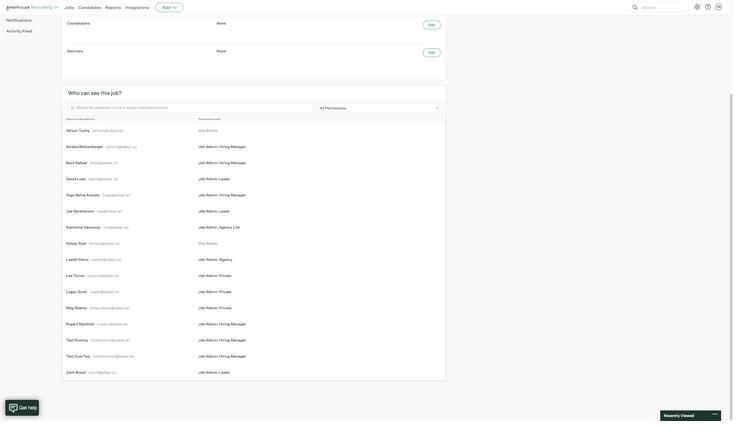 Task type: describe. For each thing, give the bounding box(es) containing it.
test dumtwo (testdummy2@adept.ai)
[[66, 355, 134, 359]]

viewed
[[681, 414, 695, 419]]

manager for (rupert@adept.ai)
[[231, 322, 246, 327]]

laelah
[[66, 258, 78, 262]]

job admin: hiring manager for test dummy (testdummy@adept.ai)
[[199, 338, 246, 343]]

jobs
[[65, 5, 74, 10]]

szot
[[79, 241, 86, 246]]

site admin for kelsey szot (kelsey@adept.ai)
[[199, 241, 218, 246]]

job?
[[111, 90, 122, 96]]

job admin: hiring manager for iñigo beitia arévalo (inigo@adept.ai)
[[199, 193, 246, 198]]

test for test dummy (testdummy@adept.ai)
[[66, 338, 74, 343]]

team
[[20, 7, 32, 12]]

permission
[[199, 118, 213, 121]]

row containing lee turner
[[62, 268, 446, 284]]

all permissions
[[320, 106, 347, 110]]

grid containing allison tuohy
[[62, 116, 446, 381]]

iñigo beitia arévalo (inigo@adept.ai)
[[66, 193, 131, 198]]

site for (kelsey@adept.ai)
[[199, 241, 205, 246]]

vasconez
[[84, 225, 101, 230]]

rupert
[[66, 322, 78, 327]]

dumtwo
[[75, 355, 90, 359]]

job for (rupert@adept.ai)
[[199, 322, 205, 327]]

row containing david luan
[[62, 171, 446, 187]]

basil safwat (basil@adept.ai)
[[66, 161, 118, 165]]

row containing laelah reino
[[62, 252, 446, 268]]

(inigo@adept.ai)
[[102, 193, 131, 198]]

activity
[[6, 28, 22, 34]]

leads for zach brock (zach@adept.ai)
[[219, 371, 230, 375]]

edit button for sourcers
[[424, 48, 441, 57]]

candidates
[[79, 5, 101, 10]]

job for (meg.adams@adept.ai)
[[199, 306, 205, 311]]

(kelsey@adept.ai)
[[89, 241, 120, 246]]

permissions
[[325, 106, 347, 110]]

row containing test dumtwo
[[62, 349, 446, 365]]

luan
[[77, 177, 86, 181]]

admin: for (logan@adept.ai)
[[206, 290, 219, 294]]

add button
[[156, 3, 184, 12]]

(joe@adept.ai)
[[97, 209, 122, 214]]

activity feed link
[[6, 28, 47, 34]]

job for (amelia@adept.ai)
[[199, 145, 205, 149]]

row containing joe gershenson
[[62, 204, 446, 219]]

none edit for sourcers
[[217, 49, 436, 55]]

hiring team
[[6, 7, 32, 12]]

job for (zach@adept.ai)
[[199, 371, 205, 375]]

wattenberger
[[79, 145, 103, 149]]

manager for (amelia@adept.ai)
[[231, 145, 246, 149]]

leads for david luan (david@adept.ai)
[[219, 177, 230, 181]]

job admin: private for logan scott (logan@adept.ai)
[[199, 290, 232, 294]]

job for (kat@adept.ai)
[[199, 225, 205, 230]]

address)
[[83, 118, 95, 121]]

who can see this job?
[[68, 90, 122, 96]]

td button
[[715, 3, 724, 11]]

job for (david@adept.ai)
[[199, 177, 205, 181]]

integrations link
[[125, 5, 149, 10]]

meg adams (meg.adams@adept.ai)
[[66, 306, 130, 311]]

scott
[[78, 290, 87, 294]]

katherine vasconez (kat@adept.ai)
[[66, 225, 129, 230]]

lee turner (people@adept.ai)
[[66, 274, 119, 278]]

private for meg adams (meg.adams@adept.ai)
[[219, 306, 232, 311]]

job admin: hiring manager for amelia wattenberger (amelia@adept.ai)
[[199, 145, 246, 149]]

kelsey
[[66, 241, 78, 246]]

rupert manfredi (rupert@adept.ai)
[[66, 322, 128, 327]]

job for (testdummy@adept.ai)
[[199, 338, 205, 343]]

beitia
[[76, 193, 86, 198]]

lite
[[233, 225, 240, 230]]

level
[[214, 118, 220, 121]]

private for lee turner (people@adept.ai)
[[219, 274, 232, 278]]

edit for coordinators
[[429, 23, 436, 27]]

jobs link
[[65, 5, 74, 10]]

who
[[68, 90, 80, 96]]

manager for (testdummy@adept.ai)
[[231, 338, 246, 343]]

manager for (basil@adept.ai)
[[231, 161, 246, 165]]

configure image
[[695, 4, 701, 10]]

amelia wattenberger (amelia@adept.ai)
[[66, 145, 137, 149]]

admin: for (zach@adept.ai)
[[206, 371, 219, 375]]

admin for (allison@adept.ai)
[[206, 128, 218, 133]]

edit button for coordinators
[[424, 21, 441, 29]]

row containing logan scott
[[62, 284, 446, 300]]

hiring for amelia wattenberger (amelia@adept.ai)
[[219, 145, 230, 149]]

(rupert@adept.ai)
[[97, 322, 128, 327]]

integrations
[[125, 5, 149, 10]]

see
[[91, 90, 100, 96]]

joe gershenson (joe@adept.ai)
[[66, 209, 122, 214]]

private for logan scott (logan@adept.ai)
[[219, 290, 232, 294]]

all
[[320, 106, 325, 110]]

feed
[[23, 28, 32, 34]]

admin: for (david@adept.ai)
[[206, 177, 219, 181]]

activity feed
[[6, 28, 32, 34]]

allison tuohy (allison@adept.ai)
[[66, 128, 123, 133]]

joe
[[66, 209, 73, 214]]

hiring for rupert manfredi (rupert@adept.ai)
[[219, 322, 230, 327]]

admin for (kelsey@adept.ai)
[[206, 241, 218, 246]]

none edit for coordinators
[[217, 21, 436, 27]]

row containing iñigo beitia arévalo
[[62, 187, 446, 203]]

notifications link
[[6, 17, 47, 23]]

hiring for test dumtwo (testdummy2@adept.ai)
[[219, 355, 230, 359]]

david luan (david@adept.ai)
[[66, 177, 118, 181]]

job for (logan@adept.ai)
[[199, 290, 205, 294]]

manager for (inigo@adept.ai)
[[231, 193, 246, 198]]

lee
[[66, 274, 73, 278]]

gershenson
[[73, 209, 94, 214]]

admin: for (testdummy@adept.ai)
[[206, 338, 219, 343]]

can
[[81, 90, 90, 96]]

none for coordinators
[[217, 21, 226, 25]]



Task type: vqa. For each thing, say whether or not it's contained in the screenshot.


Task type: locate. For each thing, give the bounding box(es) containing it.
job admin: private for lee turner (people@adept.ai)
[[199, 274, 232, 278]]

1 row from the top
[[62, 116, 446, 123]]

meg
[[66, 306, 74, 311]]

8 admin: from the top
[[206, 274, 219, 278]]

reino
[[79, 258, 89, 262]]

admin: for (laelah@adept.ai)
[[206, 258, 219, 262]]

11 admin: from the top
[[206, 322, 219, 327]]

1 vertical spatial test
[[66, 355, 74, 359]]

job admin: private
[[199, 274, 232, 278], [199, 290, 232, 294], [199, 306, 232, 311]]

16 row from the top
[[62, 349, 446, 365]]

11 job from the top
[[199, 322, 205, 327]]

name
[[66, 118, 74, 121]]

6 job admin: hiring manager from the top
[[199, 355, 246, 359]]

3 job admin: hiring manager from the top
[[199, 193, 246, 198]]

job admin: hiring manager
[[199, 145, 246, 149], [199, 161, 246, 165], [199, 193, 246, 198], [199, 322, 246, 327], [199, 338, 246, 343], [199, 355, 246, 359]]

laelah reino (laelah@adept.ai)
[[66, 258, 121, 262]]

add
[[162, 5, 171, 10]]

name (email address)
[[66, 118, 95, 121]]

job admin: agency
[[199, 258, 233, 262]]

adams
[[75, 306, 87, 311]]

edit for sourcers
[[429, 51, 436, 55]]

agency for job admin: agency
[[219, 258, 233, 262]]

job for (joe@adept.ai)
[[199, 209, 205, 214]]

4 job admin: hiring manager from the top
[[199, 322, 246, 327]]

private
[[219, 274, 232, 278], [219, 290, 232, 294], [219, 306, 232, 311]]

this
[[101, 90, 110, 96]]

2 none edit from the top
[[217, 49, 436, 55]]

2 site from the top
[[199, 241, 205, 246]]

2 vertical spatial private
[[219, 306, 232, 311]]

4 manager from the top
[[231, 322, 246, 327]]

row containing katherine vasconez
[[62, 220, 446, 236]]

6 row from the top
[[62, 187, 446, 203]]

Search text field
[[641, 4, 684, 11]]

basil
[[66, 161, 75, 165]]

0 vertical spatial test
[[66, 338, 74, 343]]

1 job admin: leads from the top
[[199, 177, 230, 181]]

job for (laelah@adept.ai)
[[199, 258, 205, 262]]

row containing meg adams
[[62, 301, 446, 316]]

5 job from the top
[[199, 209, 205, 214]]

arévalo
[[86, 193, 100, 198]]

1 test from the top
[[66, 338, 74, 343]]

0 vertical spatial job admin: private
[[199, 274, 232, 278]]

coordinators
[[67, 21, 90, 25]]

1 job admin: hiring manager from the top
[[199, 145, 246, 149]]

5 row from the top
[[62, 171, 446, 187]]

zach
[[66, 371, 75, 375]]

7 row from the top
[[62, 204, 446, 219]]

site admin for allison tuohy (allison@adept.ai)
[[199, 128, 218, 133]]

2 agency from the top
[[219, 258, 233, 262]]

td button
[[716, 4, 723, 10]]

6 manager from the top
[[231, 355, 246, 359]]

admin: for (basil@adept.ai)
[[206, 161, 219, 165]]

10 admin: from the top
[[206, 306, 219, 311]]

row containing kelsey szot
[[62, 236, 446, 252]]

david
[[66, 177, 76, 181]]

11 row from the top
[[62, 268, 446, 284]]

row containing amelia wattenberger
[[62, 139, 446, 155]]

job for (people@adept.ai)
[[199, 274, 205, 278]]

17 row from the top
[[62, 365, 446, 381]]

agency for job admin: agency lite
[[219, 225, 233, 230]]

brock
[[76, 371, 86, 375]]

admin: for (people@adept.ai)
[[206, 274, 219, 278]]

(testdummy2@adept.ai)
[[93, 355, 134, 359]]

site up 'job admin: agency'
[[199, 241, 205, 246]]

job admin: private for meg adams (meg.adams@adept.ai)
[[199, 306, 232, 311]]

3 leads from the top
[[219, 371, 230, 375]]

0 vertical spatial site admin
[[199, 128, 218, 133]]

turner
[[73, 274, 85, 278]]

1 vertical spatial site admin
[[199, 241, 218, 246]]

test dummy (testdummy@adept.ai)
[[66, 338, 130, 343]]

site down permission
[[199, 128, 205, 133]]

reports
[[105, 5, 121, 10]]

1 vertical spatial admin
[[206, 241, 218, 246]]

10 row from the top
[[62, 252, 446, 268]]

1 site admin from the top
[[199, 128, 218, 133]]

2 edit button from the top
[[424, 48, 441, 57]]

1 vertical spatial edit
[[429, 51, 436, 55]]

3 private from the top
[[219, 306, 232, 311]]

site
[[199, 128, 205, 133], [199, 241, 205, 246]]

admin:
[[206, 145, 219, 149], [206, 161, 219, 165], [206, 177, 219, 181], [206, 193, 219, 198], [206, 209, 219, 214], [206, 225, 219, 230], [206, 258, 219, 262], [206, 274, 219, 278], [206, 290, 219, 294], [206, 306, 219, 311], [206, 322, 219, 327], [206, 338, 219, 343], [206, 355, 219, 359], [206, 371, 219, 375]]

hiring team link
[[6, 6, 47, 12]]

1 vertical spatial edit button
[[424, 48, 441, 57]]

3 admin: from the top
[[206, 177, 219, 181]]

1 manager from the top
[[231, 145, 246, 149]]

1 edit from the top
[[429, 23, 436, 27]]

hiring for iñigo beitia arévalo (inigo@adept.ai)
[[219, 193, 230, 198]]

job admin: hiring manager for rupert manfredi (rupert@adept.ai)
[[199, 322, 246, 327]]

1 admin: from the top
[[206, 145, 219, 149]]

4 admin: from the top
[[206, 193, 219, 198]]

1 vertical spatial leads
[[219, 209, 230, 214]]

iñigo
[[66, 193, 75, 198]]

row containing zach brock
[[62, 365, 446, 381]]

(people@adept.ai)
[[88, 274, 119, 278]]

2 job from the top
[[199, 161, 205, 165]]

2 private from the top
[[219, 290, 232, 294]]

12 row from the top
[[62, 284, 446, 300]]

1 vertical spatial none edit
[[217, 49, 436, 55]]

admin: for (testdummy2@adept.ai)
[[206, 355, 219, 359]]

5 admin: from the top
[[206, 209, 219, 214]]

none
[[217, 21, 226, 25], [217, 49, 226, 53]]

2 admin: from the top
[[206, 161, 219, 165]]

logan scott (logan@adept.ai)
[[66, 290, 119, 294]]

job for (basil@adept.ai)
[[199, 161, 205, 165]]

1 private from the top
[[219, 274, 232, 278]]

(kat@adept.ai)
[[103, 225, 129, 230]]

none edit
[[217, 21, 436, 27], [217, 49, 436, 55]]

0 vertical spatial site
[[199, 128, 205, 133]]

14 job from the top
[[199, 371, 205, 375]]

0 vertical spatial job admin: leads
[[199, 177, 230, 181]]

13 admin: from the top
[[206, 355, 219, 359]]

manager
[[231, 145, 246, 149], [231, 161, 246, 165], [231, 193, 246, 198], [231, 322, 246, 327], [231, 338, 246, 343], [231, 355, 246, 359]]

job for (inigo@adept.ai)
[[199, 193, 205, 198]]

(amelia@adept.ai)
[[106, 145, 137, 149]]

0 vertical spatial private
[[219, 274, 232, 278]]

admin: for (inigo@adept.ai)
[[206, 193, 219, 198]]

hiring
[[6, 7, 19, 12], [219, 145, 230, 149], [219, 161, 230, 165], [219, 193, 230, 198], [219, 322, 230, 327], [219, 338, 230, 343], [219, 355, 230, 359]]

td
[[717, 5, 722, 9]]

tuohy
[[79, 128, 90, 133]]

3 job admin: leads from the top
[[199, 371, 230, 375]]

4 job from the top
[[199, 193, 205, 198]]

job admin: leads
[[199, 177, 230, 181], [199, 209, 230, 214], [199, 371, 230, 375]]

job
[[199, 145, 205, 149], [199, 161, 205, 165], [199, 177, 205, 181], [199, 193, 205, 198], [199, 209, 205, 214], [199, 225, 205, 230], [199, 258, 205, 262], [199, 274, 205, 278], [199, 290, 205, 294], [199, 306, 205, 311], [199, 322, 205, 327], [199, 338, 205, 343], [199, 355, 205, 359], [199, 371, 205, 375]]

12 admin: from the top
[[206, 338, 219, 343]]

Search for someone to find or assign their permissions text field
[[68, 103, 314, 112]]

1 vertical spatial agency
[[219, 258, 233, 262]]

row containing allison tuohy
[[62, 123, 446, 139]]

logan
[[66, 290, 77, 294]]

6 admin: from the top
[[206, 225, 219, 230]]

2 job admin: hiring manager from the top
[[199, 161, 246, 165]]

job admin: agency lite
[[199, 225, 240, 230]]

0 vertical spatial agency
[[219, 225, 233, 230]]

candidates link
[[79, 5, 101, 10]]

job admin: leads for joe gershenson (joe@adept.ai)
[[199, 209, 230, 214]]

amelia
[[66, 145, 78, 149]]

7 admin: from the top
[[206, 258, 219, 262]]

zach brock (zach@adept.ai)
[[66, 371, 117, 375]]

test for test dumtwo (testdummy2@adept.ai)
[[66, 355, 74, 359]]

3 job admin: private from the top
[[199, 306, 232, 311]]

0 vertical spatial admin
[[206, 128, 218, 133]]

(laelah@adept.ai)
[[91, 258, 121, 262]]

safwat
[[75, 161, 87, 165]]

(allison@adept.ai)
[[92, 128, 123, 133]]

0 vertical spatial edit button
[[424, 21, 441, 29]]

hiring for test dummy (testdummy@adept.ai)
[[219, 338, 230, 343]]

10 job from the top
[[199, 306, 205, 311]]

job admin: hiring manager for test dumtwo (testdummy2@adept.ai)
[[199, 355, 246, 359]]

2 admin from the top
[[206, 241, 218, 246]]

1 admin from the top
[[206, 128, 218, 133]]

all permissions link
[[318, 103, 440, 112]]

site admin down permission level
[[199, 128, 218, 133]]

job for (testdummy2@adept.ai)
[[199, 355, 205, 359]]

13 row from the top
[[62, 301, 446, 316]]

9 row from the top
[[62, 236, 446, 252]]

8 job from the top
[[199, 274, 205, 278]]

1 agency from the top
[[219, 225, 233, 230]]

site admin up 'job admin: agency'
[[199, 241, 218, 246]]

job admin: leads for david luan (david@adept.ai)
[[199, 177, 230, 181]]

job admin: leads for zach brock (zach@adept.ai)
[[199, 371, 230, 375]]

admin down permission level
[[206, 128, 218, 133]]

5 job admin: hiring manager from the top
[[199, 338, 246, 343]]

recently
[[665, 414, 681, 419]]

1 job from the top
[[199, 145, 205, 149]]

admin: for (rupert@adept.ai)
[[206, 322, 219, 327]]

job admin: hiring manager for basil safwat (basil@adept.ai)
[[199, 161, 246, 165]]

test left dummy
[[66, 338, 74, 343]]

admin: for (meg.adams@adept.ai)
[[206, 306, 219, 311]]

2 job admin: leads from the top
[[199, 209, 230, 214]]

2 manager from the top
[[231, 161, 246, 165]]

none for sourcers
[[217, 49, 226, 53]]

admin up 'job admin: agency'
[[206, 241, 218, 246]]

(zach@adept.ai)
[[89, 371, 117, 375]]

site for (allison@adept.ai)
[[199, 128, 205, 133]]

leads for joe gershenson (joe@adept.ai)
[[219, 209, 230, 214]]

manfredi
[[79, 322, 94, 327]]

katherine
[[66, 225, 83, 230]]

(david@adept.ai)
[[88, 177, 118, 181]]

3 manager from the top
[[231, 193, 246, 198]]

7 job from the top
[[199, 258, 205, 262]]

2 test from the top
[[66, 355, 74, 359]]

12 job from the top
[[199, 338, 205, 343]]

0 vertical spatial none edit
[[217, 21, 436, 27]]

recently viewed
[[665, 414, 695, 419]]

admin: for (amelia@adept.ai)
[[206, 145, 219, 149]]

row containing rupert manfredi
[[62, 317, 446, 333]]

2 vertical spatial job admin: private
[[199, 306, 232, 311]]

(email
[[74, 118, 83, 121]]

2 vertical spatial job admin: leads
[[199, 371, 230, 375]]

0 vertical spatial leads
[[219, 177, 230, 181]]

allison
[[66, 128, 78, 133]]

1 vertical spatial private
[[219, 290, 232, 294]]

5 manager from the top
[[231, 338, 246, 343]]

edit
[[429, 23, 436, 27], [429, 51, 436, 55]]

8 row from the top
[[62, 220, 446, 236]]

1 site from the top
[[199, 128, 205, 133]]

14 admin: from the top
[[206, 371, 219, 375]]

row containing name (email address)
[[62, 116, 446, 123]]

row
[[62, 116, 446, 123], [62, 123, 446, 139], [62, 139, 446, 155], [62, 155, 446, 171], [62, 171, 446, 187], [62, 187, 446, 203], [62, 204, 446, 219], [62, 220, 446, 236], [62, 236, 446, 252], [62, 252, 446, 268], [62, 268, 446, 284], [62, 284, 446, 300], [62, 301, 446, 316], [62, 317, 446, 333], [62, 333, 446, 349], [62, 349, 446, 365], [62, 365, 446, 381]]

2 site admin from the top
[[199, 241, 218, 246]]

(basil@adept.ai)
[[90, 161, 118, 165]]

manager for (testdummy2@adept.ai)
[[231, 355, 246, 359]]

1 vertical spatial site
[[199, 241, 205, 246]]

2 job admin: private from the top
[[199, 290, 232, 294]]

0 vertical spatial edit
[[429, 23, 436, 27]]

1 none from the top
[[217, 21, 226, 25]]

1 vertical spatial job admin: private
[[199, 290, 232, 294]]

hiring for basil safwat (basil@adept.ai)
[[219, 161, 230, 165]]

15 row from the top
[[62, 333, 446, 349]]

2 edit from the top
[[429, 51, 436, 55]]

4 row from the top
[[62, 155, 446, 171]]

3 job from the top
[[199, 177, 205, 181]]

1 vertical spatial job admin: leads
[[199, 209, 230, 214]]

dummy
[[75, 338, 88, 343]]

test left dumtwo
[[66, 355, 74, 359]]

admin: for (joe@adept.ai)
[[206, 209, 219, 214]]

greenhouse recruiting image
[[6, 4, 54, 11]]

9 admin: from the top
[[206, 290, 219, 294]]

13 job from the top
[[199, 355, 205, 359]]

1 edit button from the top
[[424, 21, 441, 29]]

(meg.adams@adept.ai)
[[90, 306, 130, 311]]

sourcers
[[67, 49, 83, 53]]

2 row from the top
[[62, 123, 446, 139]]

1 vertical spatial none
[[217, 49, 226, 53]]

1 job admin: private from the top
[[199, 274, 232, 278]]

1 leads from the top
[[219, 177, 230, 181]]

14 row from the top
[[62, 317, 446, 333]]

2 leads from the top
[[219, 209, 230, 214]]

2 none from the top
[[217, 49, 226, 53]]

2 vertical spatial leads
[[219, 371, 230, 375]]

row containing basil safwat
[[62, 155, 446, 171]]

9 job from the top
[[199, 290, 205, 294]]

kelsey szot (kelsey@adept.ai)
[[66, 241, 120, 246]]

6 job from the top
[[199, 225, 205, 230]]

notifications
[[6, 17, 32, 23]]

row containing test dummy
[[62, 333, 446, 349]]

3 row from the top
[[62, 139, 446, 155]]

leads
[[219, 177, 230, 181], [219, 209, 230, 214], [219, 371, 230, 375]]

0 vertical spatial none
[[217, 21, 226, 25]]

1 none edit from the top
[[217, 21, 436, 27]]

admin: for (kat@adept.ai)
[[206, 225, 219, 230]]

grid
[[62, 116, 446, 381]]

agency
[[219, 225, 233, 230], [219, 258, 233, 262]]



